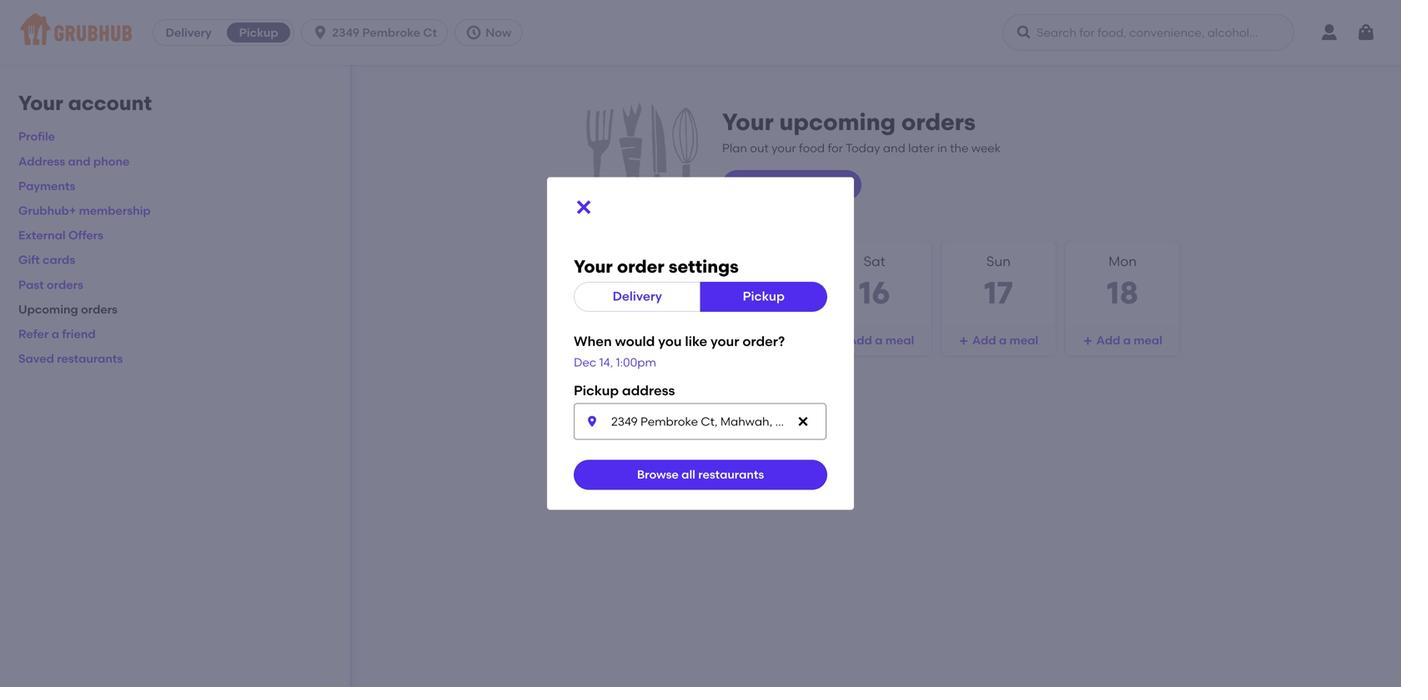 Task type: describe. For each thing, give the bounding box(es) containing it.
payments link
[[18, 179, 75, 193]]

dec 14, 1:00pm link
[[574, 355, 656, 369]]

meal down 16
[[886, 333, 914, 347]]

upcoming orders
[[18, 302, 118, 316]]

ct
[[423, 25, 437, 40]]

your order settings
[[574, 256, 739, 277]]

add for 14
[[600, 333, 624, 347]]

a down the 15
[[751, 333, 759, 347]]

restaurants inside button
[[698, 468, 764, 482]]

sat
[[864, 253, 886, 269]]

16
[[859, 274, 890, 312]]

saved restaurants link
[[18, 352, 123, 366]]

profile link
[[18, 129, 55, 144]]

browse
[[637, 468, 679, 482]]

svg image inside the 2349 pembroke ct button
[[312, 24, 329, 41]]

dec
[[574, 355, 596, 369]]

1 vertical spatial pickup button
[[700, 282, 827, 312]]

delivery button for the bottommost pickup button
[[574, 282, 701, 312]]

svg image inside the now button
[[465, 24, 482, 41]]

2349 pembroke ct button
[[301, 19, 455, 46]]

address
[[18, 154, 65, 168]]

sun
[[987, 253, 1011, 269]]

saved
[[18, 352, 54, 366]]

15
[[735, 274, 766, 312]]

for
[[828, 141, 843, 155]]

and inside your upcoming orders plan out your food for today and later in the week
[[883, 141, 906, 155]]

refer
[[18, 327, 49, 341]]

add a meal down 16
[[848, 333, 914, 347]]

past
[[18, 278, 44, 292]]

pickup
[[574, 382, 619, 399]]

today 14
[[607, 253, 646, 312]]

refer a friend
[[18, 327, 96, 341]]

Search Address search field
[[574, 403, 827, 440]]

1 vertical spatial pickup
[[743, 289, 785, 304]]

you
[[658, 333, 682, 349]]

2349
[[332, 25, 359, 40]]

0 vertical spatial restaurants
[[57, 352, 123, 366]]

add for 18
[[1096, 333, 1120, 347]]

add a meal for 17
[[972, 333, 1038, 347]]

a down food
[[796, 178, 803, 192]]

now button
[[455, 19, 529, 46]]

add a meal for 14
[[600, 333, 666, 347]]

1 vertical spatial delivery
[[613, 289, 662, 304]]

main navigation navigation
[[0, 0, 1401, 65]]

pickup address
[[574, 382, 675, 399]]

your for upcoming
[[722, 108, 774, 136]]

sun 17
[[984, 253, 1013, 312]]

2349 pembroke ct
[[332, 25, 437, 40]]

orders inside your upcoming orders plan out your food for today and later in the week
[[901, 108, 976, 136]]

a down the 17
[[999, 333, 1007, 347]]

0 vertical spatial pickup button
[[224, 19, 294, 46]]

14,
[[599, 355, 613, 369]]

grubhub+
[[18, 204, 76, 218]]

grubhub+ membership link
[[18, 204, 151, 218]]

meal for 17
[[1010, 333, 1038, 347]]

your for account
[[18, 91, 63, 115]]

18
[[1107, 274, 1139, 312]]

pembroke
[[362, 25, 420, 40]]

meal down food
[[806, 178, 835, 192]]

today inside your upcoming orders plan out your food for today and later in the week
[[846, 141, 880, 155]]

add a meal for 18
[[1096, 333, 1163, 347]]

food
[[799, 141, 825, 155]]

add a meal button for 14
[[570, 325, 683, 355]]

a up the 1:00pm
[[627, 333, 635, 347]]

a down 18
[[1123, 333, 1131, 347]]

upcoming
[[779, 108, 896, 136]]

17
[[984, 274, 1013, 312]]

saved restaurants
[[18, 352, 123, 366]]

plan
[[722, 141, 747, 155]]

browse all restaurants button
[[574, 460, 827, 490]]

add a meal down food
[[769, 178, 835, 192]]

now
[[485, 25, 512, 40]]

offers
[[68, 228, 103, 242]]



Task type: vqa. For each thing, say whether or not it's contained in the screenshot.
Grubhub Plus Flag Logo related to Grubhub+
no



Task type: locate. For each thing, give the bounding box(es) containing it.
0 vertical spatial delivery
[[166, 25, 212, 40]]

your right like
[[711, 333, 739, 349]]

when
[[574, 333, 612, 349]]

1 horizontal spatial pickup button
[[700, 282, 827, 312]]

your inside your upcoming orders plan out your food for today and later in the week
[[772, 141, 796, 155]]

1 vertical spatial today
[[607, 253, 646, 269]]

sat 16
[[859, 253, 890, 312]]

later
[[908, 141, 935, 155]]

gift cards link
[[18, 253, 75, 267]]

add a meal button for 16
[[818, 325, 931, 355]]

mon
[[1109, 253, 1137, 269]]

account
[[68, 91, 152, 115]]

a
[[796, 178, 803, 192], [51, 327, 59, 341], [627, 333, 635, 347], [751, 333, 759, 347], [875, 333, 883, 347], [999, 333, 1007, 347], [1123, 333, 1131, 347]]

cards
[[43, 253, 75, 267]]

add a meal button for 15
[[694, 325, 807, 355]]

the
[[950, 141, 969, 155]]

order
[[617, 256, 665, 277]]

2 horizontal spatial your
[[722, 108, 774, 136]]

your left order
[[574, 256, 613, 277]]

restaurants
[[57, 352, 123, 366], [698, 468, 764, 482]]

grubhub+ membership
[[18, 204, 151, 218]]

your account
[[18, 91, 152, 115]]

friend
[[62, 327, 96, 341]]

add a meal down the 15
[[724, 333, 790, 347]]

upcoming
[[18, 302, 78, 316]]

add a meal
[[769, 178, 835, 192], [600, 333, 666, 347], [724, 333, 790, 347], [848, 333, 914, 347], [972, 333, 1038, 347], [1096, 333, 1163, 347]]

past orders
[[18, 278, 83, 292]]

would
[[615, 333, 655, 349]]

your upcoming orders plan out your food for today and later in the week
[[722, 108, 1001, 155]]

1 vertical spatial delivery button
[[574, 282, 701, 312]]

0 vertical spatial delivery button
[[154, 19, 224, 46]]

today
[[846, 141, 880, 155], [607, 253, 646, 269]]

a down 16
[[875, 333, 883, 347]]

browse all restaurants
[[637, 468, 764, 482]]

pickup
[[239, 25, 278, 40], [743, 289, 785, 304]]

1 horizontal spatial and
[[883, 141, 906, 155]]

add a meal button
[[722, 170, 862, 200], [570, 325, 683, 355], [694, 325, 807, 355], [818, 325, 931, 355], [942, 325, 1055, 355], [1066, 325, 1180, 355]]

delivery button for the topmost pickup button
[[154, 19, 224, 46]]

0 vertical spatial today
[[846, 141, 880, 155]]

phone
[[93, 154, 130, 168]]

restaurants down friend at left top
[[57, 352, 123, 366]]

0 horizontal spatial today
[[607, 253, 646, 269]]

add a meal for 15
[[724, 333, 790, 347]]

pickup inside main navigation navigation
[[239, 25, 278, 40]]

like
[[685, 333, 707, 349]]

0 horizontal spatial and
[[68, 154, 91, 168]]

your up profile at the top left of the page
[[18, 91, 63, 115]]

external offers
[[18, 228, 103, 242]]

and left phone
[[68, 154, 91, 168]]

order?
[[743, 333, 785, 349]]

0 horizontal spatial your
[[18, 91, 63, 115]]

meal for 15
[[761, 333, 790, 347]]

meal down the 17
[[1010, 333, 1038, 347]]

your inside your upcoming orders plan out your food for today and later in the week
[[722, 108, 774, 136]]

0 vertical spatial pickup
[[239, 25, 278, 40]]

add for 15
[[724, 333, 748, 347]]

1 horizontal spatial pickup
[[743, 289, 785, 304]]

0 horizontal spatial delivery button
[[154, 19, 224, 46]]

orders for upcoming orders
[[81, 302, 118, 316]]

14
[[611, 274, 642, 312]]

1 vertical spatial your
[[711, 333, 739, 349]]

delivery button
[[154, 19, 224, 46], [574, 282, 701, 312]]

meal for 14
[[637, 333, 666, 347]]

gift
[[18, 253, 40, 267]]

add for 17
[[972, 333, 996, 347]]

payments
[[18, 179, 75, 193]]

your
[[18, 91, 63, 115], [722, 108, 774, 136], [574, 256, 613, 277]]

profile
[[18, 129, 55, 144]]

and
[[883, 141, 906, 155], [68, 154, 91, 168]]

1 horizontal spatial delivery
[[613, 289, 662, 304]]

svg image
[[1356, 23, 1376, 43], [1016, 24, 1033, 41], [1083, 336, 1093, 346], [586, 415, 599, 428]]

orders up in
[[901, 108, 976, 136]]

membership
[[79, 204, 151, 218]]

week
[[971, 141, 1001, 155]]

your up out
[[722, 108, 774, 136]]

delivery
[[166, 25, 212, 40], [613, 289, 662, 304]]

2 vertical spatial orders
[[81, 302, 118, 316]]

orders up friend at left top
[[81, 302, 118, 316]]

add a meal down 18
[[1096, 333, 1163, 347]]

1 horizontal spatial restaurants
[[698, 468, 764, 482]]

add a meal up the 1:00pm
[[600, 333, 666, 347]]

today right for
[[846, 141, 880, 155]]

refer a friend link
[[18, 327, 96, 341]]

add
[[769, 178, 793, 192], [600, 333, 624, 347], [724, 333, 748, 347], [848, 333, 872, 347], [972, 333, 996, 347], [1096, 333, 1120, 347]]

orders for past orders
[[47, 278, 83, 292]]

address
[[622, 382, 675, 399]]

add a meal button for 17
[[942, 325, 1055, 355]]

1 horizontal spatial your
[[574, 256, 613, 277]]

1 horizontal spatial today
[[846, 141, 880, 155]]

orders
[[901, 108, 976, 136], [47, 278, 83, 292], [81, 302, 118, 316]]

all
[[682, 468, 695, 482]]

0 horizontal spatial pickup button
[[224, 19, 294, 46]]

add a meal button for 18
[[1066, 325, 1180, 355]]

0 horizontal spatial your
[[711, 333, 739, 349]]

1 horizontal spatial delivery button
[[574, 282, 701, 312]]

0 vertical spatial your
[[772, 141, 796, 155]]

address and phone link
[[18, 154, 130, 168]]

meal up the 1:00pm
[[637, 333, 666, 347]]

mon 18
[[1107, 253, 1139, 312]]

meal
[[806, 178, 835, 192], [637, 333, 666, 347], [761, 333, 790, 347], [886, 333, 914, 347], [1010, 333, 1038, 347], [1134, 333, 1163, 347]]

out
[[750, 141, 769, 155]]

when would you like your order? dec 14, 1:00pm
[[574, 333, 785, 369]]

svg image
[[312, 24, 329, 41], [465, 24, 482, 41], [574, 197, 594, 217], [587, 336, 597, 346], [711, 336, 721, 346], [959, 336, 969, 346], [797, 415, 810, 428]]

settings
[[669, 256, 739, 277]]

in
[[937, 141, 947, 155]]

1 vertical spatial orders
[[47, 278, 83, 292]]

restaurants right the all
[[698, 468, 764, 482]]

a right refer
[[51, 327, 59, 341]]

your for order
[[574, 256, 613, 277]]

upcoming orders link
[[18, 302, 118, 316]]

0 horizontal spatial pickup
[[239, 25, 278, 40]]

gift cards
[[18, 253, 75, 267]]

orders up upcoming orders link
[[47, 278, 83, 292]]

external
[[18, 228, 66, 242]]

1:00pm
[[616, 355, 656, 369]]

pickup button
[[224, 19, 294, 46], [700, 282, 827, 312]]

0 vertical spatial orders
[[901, 108, 976, 136]]

meal down 18
[[1134, 333, 1163, 347]]

1 horizontal spatial your
[[772, 141, 796, 155]]

and left the 'later'
[[883, 141, 906, 155]]

meal for 18
[[1134, 333, 1163, 347]]

1 vertical spatial restaurants
[[698, 468, 764, 482]]

your right out
[[772, 141, 796, 155]]

meal down the 15
[[761, 333, 790, 347]]

address and phone
[[18, 154, 130, 168]]

add a meal down the 17
[[972, 333, 1038, 347]]

your inside when would you like your order? dec 14, 1:00pm
[[711, 333, 739, 349]]

0 horizontal spatial delivery
[[166, 25, 212, 40]]

past orders link
[[18, 278, 83, 292]]

0 horizontal spatial restaurants
[[57, 352, 123, 366]]

today up 14 at the left top of the page
[[607, 253, 646, 269]]

external offers link
[[18, 228, 103, 242]]

your
[[772, 141, 796, 155], [711, 333, 739, 349]]

delivery inside main navigation navigation
[[166, 25, 212, 40]]



